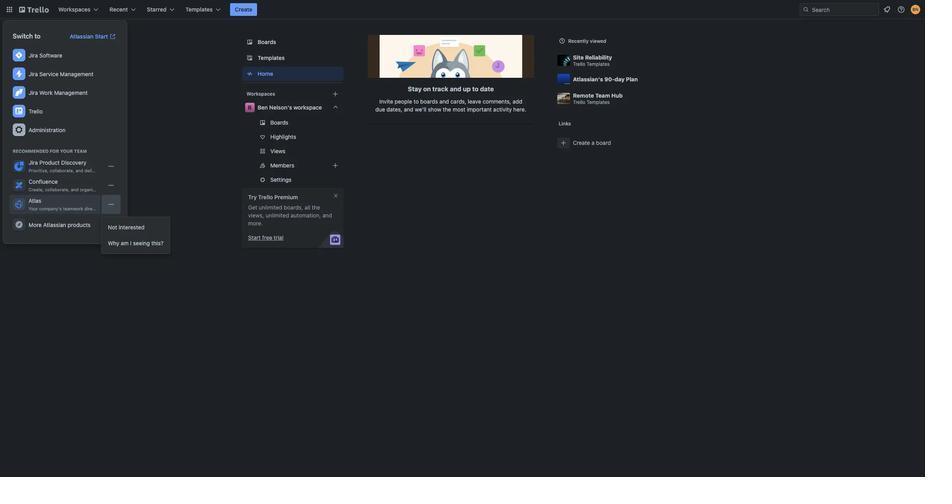 Task type: locate. For each thing, give the bounding box(es) containing it.
1 vertical spatial to
[[473, 85, 479, 92]]

3 jira from the top
[[29, 89, 38, 96]]

jira service management link
[[10, 65, 121, 83]]

team up "discovery"
[[74, 148, 87, 154]]

management down jira service management link
[[54, 89, 88, 96]]

day
[[615, 76, 625, 83]]

templates right starred dropdown button
[[186, 6, 213, 13]]

site reliability trello templates
[[573, 54, 613, 67]]

jira product discovery prioritize, collaborate, and deliver new ideas
[[29, 159, 121, 173]]

2 boards link from the top
[[242, 116, 344, 129]]

site
[[573, 54, 584, 61]]

start down recent dropdown button
[[95, 33, 108, 40]]

start
[[95, 33, 108, 40], [248, 234, 261, 241]]

recommended for your team
[[13, 148, 87, 154]]

boards link up templates link
[[242, 35, 344, 49]]

stay on track and up to date
[[408, 85, 494, 92]]

2 vertical spatial to
[[414, 98, 419, 105]]

your inside atlas your company's teamwork directory
[[29, 206, 38, 211]]

not
[[108, 224, 117, 231]]

products
[[68, 221, 91, 228]]

atlassian up jira software link
[[70, 33, 94, 40]]

prioritize,
[[29, 168, 48, 173]]

add
[[513, 98, 523, 105]]

home link
[[242, 67, 344, 81]]

home
[[258, 70, 273, 77]]

remote team hub trello templates
[[573, 92, 623, 105]]

ben nelson (bennelson96) image
[[911, 5, 921, 14]]

templates link
[[242, 51, 344, 65]]

more
[[29, 221, 42, 228]]

dates,
[[387, 106, 403, 113]]

1 horizontal spatial team
[[596, 92, 611, 99]]

1 vertical spatial collaborate,
[[45, 187, 70, 192]]

discovery
[[61, 159, 86, 166]]

1 horizontal spatial your
[[60, 148, 73, 154]]

create button
[[230, 3, 257, 16]]

boards for templates
[[258, 39, 276, 45]]

trello down site
[[573, 61, 586, 67]]

jira for jira software
[[29, 52, 38, 59]]

ben nelson's workspace
[[258, 104, 322, 111]]

and down "discovery"
[[76, 168, 83, 173]]

more atlassian products
[[29, 221, 91, 228]]

your down 'atlas'
[[29, 206, 38, 211]]

the
[[443, 106, 451, 113], [312, 204, 320, 211]]

1 vertical spatial create
[[573, 139, 590, 146]]

create up board icon
[[235, 6, 253, 13]]

boards link for templates
[[242, 35, 344, 49]]

collaborate, down "confluence"
[[45, 187, 70, 192]]

why am i seeing this?
[[108, 240, 164, 247]]

jira left service
[[29, 70, 38, 77]]

create a board button
[[554, 133, 690, 152]]

jira software
[[29, 52, 62, 59]]

more.
[[248, 220, 263, 227]]

0 horizontal spatial start
[[95, 33, 108, 40]]

trello inside try trello premium get unlimited boards, all the views, unlimited automation, and more.
[[258, 194, 273, 200]]

0 vertical spatial team
[[596, 92, 611, 99]]

templates down reliability
[[587, 61, 610, 67]]

trello
[[573, 61, 586, 67], [573, 99, 586, 105], [29, 108, 43, 115], [258, 194, 273, 200]]

premium
[[275, 194, 298, 200]]

trial
[[274, 234, 284, 241]]

0 vertical spatial boards link
[[242, 35, 344, 49]]

1 vertical spatial boards link
[[242, 116, 344, 129]]

0 horizontal spatial team
[[74, 148, 87, 154]]

0 vertical spatial management
[[60, 70, 93, 77]]

activity
[[494, 106, 512, 113]]

group
[[102, 217, 170, 254]]

and right automation,
[[323, 212, 332, 219]]

unlimited
[[259, 204, 282, 211], [266, 212, 289, 219]]

1 horizontal spatial to
[[414, 98, 419, 105]]

atlassian
[[70, 33, 94, 40], [43, 221, 66, 228]]

team
[[596, 92, 611, 99], [74, 148, 87, 154]]

a
[[592, 139, 595, 146]]

workspace
[[294, 104, 322, 111]]

2 horizontal spatial to
[[473, 85, 479, 92]]

and inside jira product discovery prioritize, collaborate, and deliver new ideas
[[76, 168, 83, 173]]

administration link
[[10, 121, 121, 139]]

collaborate, inside confluence create, collaborate, and organize your work
[[45, 187, 70, 192]]

your right for
[[60, 148, 73, 154]]

trello right "try"
[[258, 194, 273, 200]]

1 vertical spatial your
[[29, 206, 38, 211]]

0 notifications image
[[883, 5, 892, 14]]

create
[[235, 6, 253, 13], [573, 139, 590, 146]]

organize
[[80, 187, 98, 192]]

create left a
[[573, 139, 590, 146]]

template board image
[[245, 53, 255, 63]]

1 boards link from the top
[[242, 35, 344, 49]]

not interested
[[108, 224, 145, 231]]

team inside remote team hub trello templates
[[596, 92, 611, 99]]

0 vertical spatial create
[[235, 6, 253, 13]]

team left hub
[[596, 92, 611, 99]]

jira software link
[[10, 46, 121, 65]]

confluence
[[29, 178, 58, 185]]

atlassian's
[[573, 76, 604, 83]]

more atlassian products link
[[10, 216, 121, 234]]

invite people to boards and cards, leave comments, add due dates, and we'll show the most important activity here.
[[376, 98, 527, 113]]

create a workspace image
[[331, 89, 340, 99]]

to right up
[[473, 85, 479, 92]]

4 jira from the top
[[29, 159, 38, 166]]

atlas options menu image
[[108, 201, 114, 208]]

1 vertical spatial management
[[54, 89, 88, 96]]

and inside try trello premium get unlimited boards, all the views, unlimited automation, and more.
[[323, 212, 332, 219]]

atlassian down company's
[[43, 221, 66, 228]]

boards link up 'highlights' link
[[242, 116, 344, 129]]

starred
[[147, 6, 167, 13]]

start left free
[[248, 234, 261, 241]]

atlas your company's teamwork directory
[[29, 197, 103, 211]]

collaborate, down "discovery"
[[50, 168, 74, 173]]

members link
[[242, 159, 344, 172]]

1 horizontal spatial the
[[443, 106, 451, 113]]

1 horizontal spatial workspaces
[[247, 91, 275, 97]]

jira for jira service management
[[29, 70, 38, 77]]

1 horizontal spatial atlassian
[[70, 33, 94, 40]]

to up we'll
[[414, 98, 419, 105]]

why am i seeing this? button
[[102, 235, 170, 251]]

0 vertical spatial unlimited
[[259, 204, 282, 211]]

0 vertical spatial to
[[34, 33, 40, 40]]

0 horizontal spatial atlassian
[[43, 221, 66, 228]]

your
[[99, 187, 108, 192]]

templates up home
[[258, 54, 285, 61]]

recently viewed
[[569, 38, 607, 44]]

i
[[130, 240, 132, 247]]

create a board
[[573, 139, 611, 146]]

1 vertical spatial the
[[312, 204, 320, 211]]

and
[[450, 85, 462, 92], [440, 98, 449, 105], [404, 106, 414, 113], [76, 168, 83, 173], [71, 187, 79, 192], [323, 212, 332, 219]]

to right switch at the top left of the page
[[34, 33, 40, 40]]

1 horizontal spatial start
[[248, 234, 261, 241]]

confluence options menu image
[[108, 182, 114, 189]]

due
[[376, 106, 385, 113]]

your
[[60, 148, 73, 154], [29, 206, 38, 211]]

0 horizontal spatial your
[[29, 206, 38, 211]]

work
[[39, 89, 53, 96]]

recent button
[[105, 3, 141, 16]]

recently
[[569, 38, 589, 44]]

jira left work
[[29, 89, 38, 96]]

start inside button
[[248, 234, 261, 241]]

0 horizontal spatial the
[[312, 204, 320, 211]]

jira up prioritize,
[[29, 159, 38, 166]]

to
[[34, 33, 40, 40], [473, 85, 479, 92], [414, 98, 419, 105]]

boards
[[421, 98, 438, 105]]

unlimited down "boards,"
[[266, 212, 289, 219]]

0 vertical spatial your
[[60, 148, 73, 154]]

0 horizontal spatial workspaces
[[58, 6, 91, 13]]

and left "organize"
[[71, 187, 79, 192]]

boards right board icon
[[258, 39, 276, 45]]

1 vertical spatial boards
[[271, 119, 289, 126]]

jira
[[29, 52, 38, 59], [29, 70, 38, 77], [29, 89, 38, 96], [29, 159, 38, 166]]

here.
[[514, 106, 527, 113]]

the inside try trello premium get unlimited boards, all the views, unlimited automation, and more.
[[312, 204, 320, 211]]

templates
[[186, 6, 213, 13], [258, 54, 285, 61], [587, 61, 610, 67], [587, 99, 610, 105]]

templates down the remote
[[587, 99, 610, 105]]

workspaces button
[[54, 3, 103, 16]]

settings image
[[14, 125, 24, 135]]

boards for highlights
[[271, 119, 289, 126]]

the right all
[[312, 204, 320, 211]]

workspaces up atlassian start
[[58, 6, 91, 13]]

create,
[[29, 187, 44, 192]]

1 vertical spatial start
[[248, 234, 261, 241]]

atlas
[[29, 197, 41, 204]]

jira left software
[[29, 52, 38, 59]]

create for create a board
[[573, 139, 590, 146]]

1 horizontal spatial create
[[573, 139, 590, 146]]

0 horizontal spatial create
[[235, 6, 253, 13]]

jira service management
[[29, 70, 93, 77]]

trello down the remote
[[573, 99, 586, 105]]

1 jira from the top
[[29, 52, 38, 59]]

jira inside jira product discovery prioritize, collaborate, and deliver new ideas
[[29, 159, 38, 166]]

0 vertical spatial the
[[443, 106, 451, 113]]

1 vertical spatial atlassian
[[43, 221, 66, 228]]

date
[[480, 85, 494, 92]]

am
[[121, 240, 129, 247]]

ideas
[[110, 168, 121, 173]]

2 jira from the top
[[29, 70, 38, 77]]

0 vertical spatial workspaces
[[58, 6, 91, 13]]

switch
[[13, 33, 33, 40]]

administration
[[29, 126, 66, 133]]

switch to
[[13, 33, 40, 40]]

90-
[[605, 76, 615, 83]]

board
[[597, 139, 611, 146]]

jira for jira work management
[[29, 89, 38, 96]]

create inside primary element
[[235, 6, 253, 13]]

management for jira work management
[[54, 89, 88, 96]]

unlimited up views,
[[259, 204, 282, 211]]

management down jira software link
[[60, 70, 93, 77]]

workspaces up ben
[[247, 91, 275, 97]]

1 vertical spatial workspaces
[[247, 91, 275, 97]]

templates inside remote team hub trello templates
[[587, 99, 610, 105]]

atlassian's 90-day plan
[[573, 76, 638, 83]]

boards up highlights
[[271, 119, 289, 126]]

0 vertical spatial collaborate,
[[50, 168, 74, 173]]

starred button
[[142, 3, 179, 16]]

the left most
[[443, 106, 451, 113]]

0 vertical spatial atlassian
[[70, 33, 94, 40]]

0 vertical spatial boards
[[258, 39, 276, 45]]



Task type: describe. For each thing, give the bounding box(es) containing it.
why
[[108, 240, 119, 247]]

templates button
[[181, 3, 225, 16]]

seeing
[[133, 240, 150, 247]]

create for create
[[235, 6, 253, 13]]

teamwork
[[63, 206, 83, 211]]

people
[[395, 98, 412, 105]]

and down people at the top of the page
[[404, 106, 414, 113]]

start free trial button
[[248, 234, 284, 242]]

leave
[[468, 98, 482, 105]]

jira product discovery options menu image
[[108, 163, 114, 170]]

back to home image
[[19, 3, 49, 16]]

invite
[[380, 98, 393, 105]]

for
[[50, 148, 59, 154]]

track
[[433, 85, 449, 92]]

management for jira service management
[[60, 70, 93, 77]]

show
[[428, 106, 442, 113]]

and up show
[[440, 98, 449, 105]]

important
[[467, 106, 492, 113]]

atlassian's 90-day plan link
[[554, 70, 690, 89]]

ben
[[258, 104, 268, 111]]

the inside 'invite people to boards and cards, leave comments, add due dates, and we'll show the most important activity here.'
[[443, 106, 451, 113]]

1 vertical spatial unlimited
[[266, 212, 289, 219]]

recent
[[110, 6, 128, 13]]

jira work management
[[29, 89, 88, 96]]

most
[[453, 106, 466, 113]]

boards link for highlights
[[242, 116, 344, 129]]

open information menu image
[[898, 6, 906, 13]]

recommended
[[13, 148, 49, 154]]

1 vertical spatial team
[[74, 148, 87, 154]]

highlights
[[271, 133, 296, 140]]

all
[[305, 204, 311, 211]]

group containing not interested
[[102, 217, 170, 254]]

we'll
[[415, 106, 427, 113]]

remote
[[573, 92, 594, 99]]

viewed
[[590, 38, 607, 44]]

add image
[[331, 161, 340, 170]]

jira work management link
[[10, 83, 121, 102]]

links
[[559, 121, 571, 127]]

atlassian start link
[[65, 30, 121, 43]]

settings link
[[242, 173, 344, 186]]

up
[[463, 85, 471, 92]]

Search field
[[810, 4, 879, 15]]

boards,
[[284, 204, 303, 211]]

board image
[[245, 37, 255, 47]]

primary element
[[0, 0, 926, 19]]

trello down work
[[29, 108, 43, 115]]

nelson's
[[269, 104, 292, 111]]

hub
[[612, 92, 623, 99]]

try
[[248, 194, 257, 200]]

free
[[262, 234, 272, 241]]

service
[[39, 70, 59, 77]]

0 vertical spatial start
[[95, 33, 108, 40]]

trello inside remote team hub trello templates
[[573, 99, 586, 105]]

search image
[[803, 6, 810, 13]]

company's
[[39, 206, 62, 211]]

stay
[[408, 85, 422, 92]]

collaborate, inside jira product discovery prioritize, collaborate, and deliver new ideas
[[50, 168, 74, 173]]

home image
[[245, 69, 255, 79]]

templates inside site reliability trello templates
[[587, 61, 610, 67]]

views link
[[242, 145, 344, 158]]

members
[[271, 162, 295, 169]]

to inside 'invite people to boards and cards, leave comments, add due dates, and we'll show the most important activity here.'
[[414, 98, 419, 105]]

directory
[[85, 206, 103, 211]]

new
[[100, 168, 108, 173]]

on
[[424, 85, 431, 92]]

trello inside site reliability trello templates
[[573, 61, 586, 67]]

switch to… image
[[6, 6, 13, 13]]

templates inside dropdown button
[[186, 6, 213, 13]]

and left up
[[450, 85, 462, 92]]

atlassian start
[[70, 33, 108, 40]]

cards,
[[451, 98, 467, 105]]

software
[[39, 52, 62, 59]]

get
[[248, 204, 257, 211]]

try trello premium get unlimited boards, all the views, unlimited automation, and more.
[[248, 194, 332, 227]]

product
[[39, 159, 60, 166]]

reliability
[[586, 54, 613, 61]]

confluence create, collaborate, and organize your work
[[29, 178, 119, 192]]

settings
[[271, 176, 292, 183]]

plan
[[626, 76, 638, 83]]

0 horizontal spatial to
[[34, 33, 40, 40]]

and inside confluence create, collaborate, and organize your work
[[71, 187, 79, 192]]

work
[[109, 187, 119, 192]]

b
[[248, 104, 252, 111]]

workspaces inside dropdown button
[[58, 6, 91, 13]]

trello link
[[10, 102, 121, 121]]

automation,
[[291, 212, 321, 219]]



Task type: vqa. For each thing, say whether or not it's contained in the screenshot.
top management
yes



